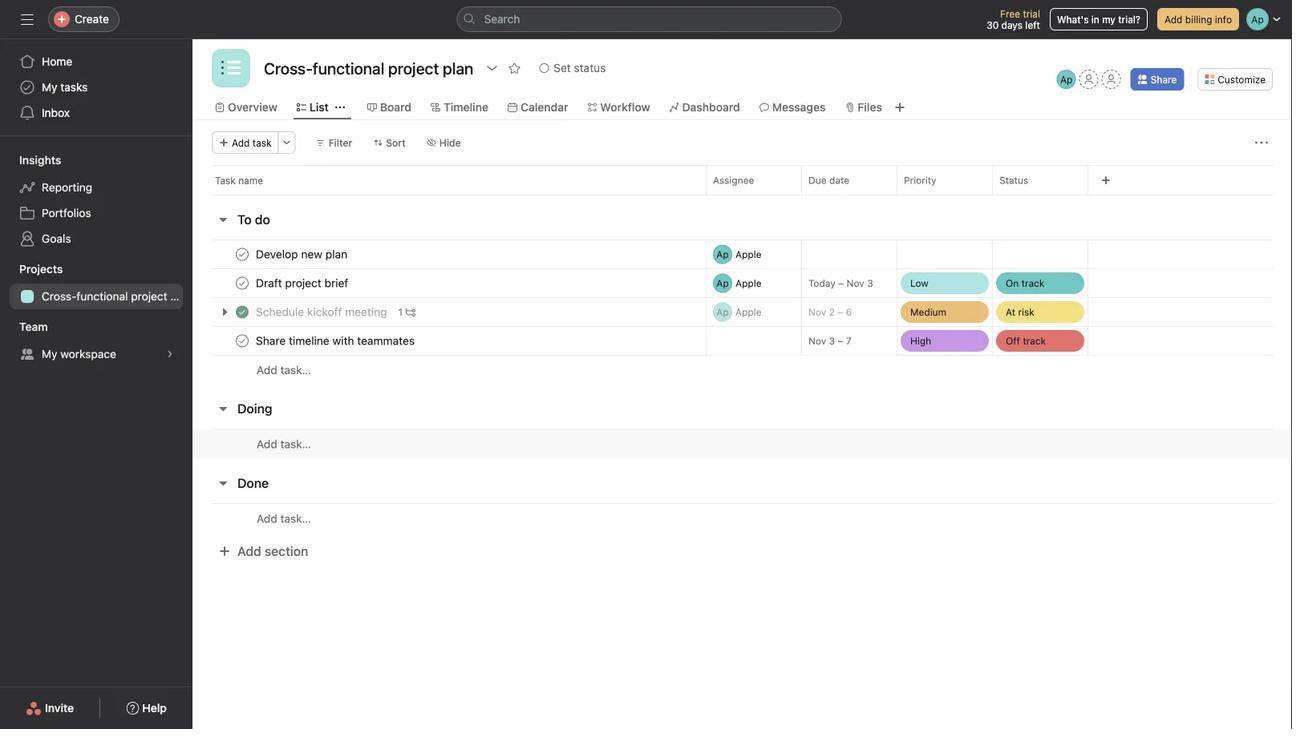 Task type: locate. For each thing, give the bounding box(es) containing it.
0 vertical spatial task…
[[280, 364, 311, 377]]

Completed checkbox
[[233, 303, 252, 322]]

1 vertical spatial add task… button
[[257, 436, 311, 454]]

3 add task… button from the top
[[257, 511, 311, 528]]

2 add task… button from the top
[[257, 436, 311, 454]]

board link
[[367, 99, 412, 116]]

my tasks
[[42, 81, 88, 94]]

nov
[[847, 278, 865, 289], [809, 307, 826, 318], [809, 336, 826, 347]]

3 completed checkbox from the top
[[233, 332, 252, 351]]

2 vertical spatial task…
[[280, 513, 311, 526]]

Develop new plan text field
[[253, 247, 352, 263]]

Schedule kickoff meeting text field
[[253, 304, 392, 320]]

track right "off" in the top of the page
[[1023, 336, 1046, 347]]

add left section
[[237, 544, 261, 560]]

track right on
[[1022, 278, 1045, 289]]

1 vertical spatial add task… row
[[193, 429, 1292, 460]]

add task… up doing 'button'
[[257, 364, 311, 377]]

add task… inside header to do tree grid
[[257, 364, 311, 377]]

low button
[[898, 270, 992, 298]]

off
[[1006, 336, 1020, 347]]

1 add task… from the top
[[257, 364, 311, 377]]

header doing tree grid
[[193, 429, 1292, 460]]

1 vertical spatial task…
[[280, 438, 311, 451]]

apple inside apple button
[[736, 307, 762, 318]]

0 vertical spatial completed checkbox
[[233, 245, 252, 264]]

completed image
[[233, 245, 252, 264]]

1 vertical spatial add task…
[[257, 438, 311, 451]]

home link
[[10, 49, 183, 75]]

add left task
[[232, 137, 250, 148]]

ap for develop new plan cell
[[717, 249, 729, 260]]

0 vertical spatial ap
[[1060, 74, 1073, 85]]

1 vertical spatial completed image
[[233, 303, 252, 322]]

what's in my trial? button
[[1050, 8, 1148, 30]]

doing button
[[237, 395, 272, 424]]

2 completed image from the top
[[233, 303, 252, 322]]

30
[[987, 19, 999, 30]]

set
[[554, 61, 571, 75]]

completed image down completed image
[[233, 274, 252, 293]]

track for off track
[[1023, 336, 1046, 347]]

collapse task list for this section image left doing 'button'
[[217, 403, 229, 416]]

add field image
[[1101, 176, 1111, 185]]

2 task… from the top
[[280, 438, 311, 451]]

header to do tree grid
[[193, 240, 1292, 385]]

dashboard
[[682, 101, 740, 114]]

add task… down doing 'button'
[[257, 438, 311, 451]]

nov left 7 on the right of the page
[[809, 336, 826, 347]]

medium
[[910, 307, 947, 318]]

add inside add billing info button
[[1165, 14, 1183, 25]]

high
[[910, 336, 932, 347]]

completed checkbox inside "share timeline with teammates" cell
[[233, 332, 252, 351]]

nov 3 – 7
[[809, 336, 852, 347]]

1 vertical spatial nov
[[809, 307, 826, 318]]

collapse task list for this section image for doing
[[217, 403, 229, 416]]

my left tasks
[[42, 81, 57, 94]]

0 vertical spatial add task… button
[[257, 362, 311, 379]]

add task… button up doing 'button'
[[257, 362, 311, 379]]

hide sidebar image
[[21, 13, 34, 26]]

due
[[809, 175, 827, 186]]

completed checkbox down to
[[233, 245, 252, 264]]

messages link
[[759, 99, 826, 116]]

create button
[[48, 6, 119, 32]]

add task… row
[[193, 355, 1292, 385], [193, 429, 1292, 460], [193, 504, 1292, 534]]

add task… button inside 'header doing' tree grid
[[257, 436, 311, 454]]

search
[[484, 12, 520, 26]]

completed image for today – nov 3
[[233, 274, 252, 293]]

2 vertical spatial nov
[[809, 336, 826, 347]]

7
[[846, 336, 852, 347]]

my down team
[[42, 348, 57, 361]]

workspace
[[60, 348, 116, 361]]

2 vertical spatial add task… button
[[257, 511, 311, 528]]

reporting
[[42, 181, 92, 194]]

3 apple from the top
[[736, 307, 762, 318]]

track for on track
[[1022, 278, 1045, 289]]

1 vertical spatial ap
[[717, 249, 729, 260]]

2 vertical spatial add task…
[[257, 513, 311, 526]]

calendar
[[521, 101, 568, 114]]

row containing apple
[[193, 298, 1292, 327]]

add to starred image
[[508, 62, 521, 75]]

on track
[[1006, 278, 1045, 289]]

hide
[[439, 137, 461, 148]]

cross-functional project plan
[[42, 290, 192, 303]]

3 right 'today'
[[867, 278, 873, 289]]

completed checkbox for today
[[233, 274, 252, 293]]

project
[[131, 290, 167, 303]]

2 my from the top
[[42, 348, 57, 361]]

completed checkbox inside develop new plan cell
[[233, 245, 252, 264]]

0 vertical spatial my
[[42, 81, 57, 94]]

list image
[[221, 59, 241, 78]]

track
[[1022, 278, 1045, 289], [1023, 336, 1046, 347]]

completed image inside "share timeline with teammates" cell
[[233, 332, 252, 351]]

1 vertical spatial track
[[1023, 336, 1046, 347]]

invite button
[[15, 695, 84, 724]]

2 apple from the top
[[736, 278, 762, 289]]

my workspace link
[[10, 342, 183, 367]]

task
[[253, 137, 272, 148]]

task… inside header to do tree grid
[[280, 364, 311, 377]]

trial?
[[1118, 14, 1141, 25]]

add tab image
[[894, 101, 906, 114]]

0 vertical spatial collapse task list for this section image
[[217, 403, 229, 416]]

completed checkbox down completed image
[[233, 274, 252, 293]]

filter button
[[309, 132, 360, 154]]

– for 7
[[838, 336, 844, 347]]

low
[[910, 278, 929, 289]]

add up doing 'button'
[[257, 364, 277, 377]]

0 vertical spatial track
[[1022, 278, 1045, 289]]

2 vertical spatial add task… row
[[193, 504, 1292, 534]]

help
[[142, 702, 167, 716]]

– right 'today'
[[838, 278, 844, 289]]

1 add task… button from the top
[[257, 362, 311, 379]]

add task… inside 'header doing' tree grid
[[257, 438, 311, 451]]

off track button
[[993, 327, 1088, 355]]

–
[[838, 278, 844, 289], [838, 307, 843, 318], [838, 336, 844, 347]]

3 completed image from the top
[[233, 332, 252, 351]]

share timeline with teammates cell
[[193, 326, 707, 356]]

1 vertical spatial apple
[[736, 278, 762, 289]]

my
[[42, 81, 57, 94], [42, 348, 57, 361]]

list
[[309, 101, 329, 114]]

add task…
[[257, 364, 311, 377], [257, 438, 311, 451], [257, 513, 311, 526]]

1 horizontal spatial 3
[[867, 278, 873, 289]]

2 vertical spatial –
[[838, 336, 844, 347]]

set status
[[554, 61, 606, 75]]

left
[[1025, 19, 1040, 30]]

completed checkbox inside 'draft project brief' cell
[[233, 274, 252, 293]]

3 left 7 on the right of the page
[[829, 336, 835, 347]]

today
[[809, 278, 836, 289]]

goals
[[42, 232, 71, 245]]

search button
[[457, 6, 842, 32]]

ap
[[1060, 74, 1073, 85], [717, 249, 729, 260], [717, 278, 729, 289]]

collapse task list for this section image for done
[[217, 477, 229, 490]]

2 completed checkbox from the top
[[233, 274, 252, 293]]

row containing nov 3
[[193, 326, 1292, 356]]

task… for add task… button inside header to do tree grid
[[280, 364, 311, 377]]

add task… button down doing 'button'
[[257, 436, 311, 454]]

0 vertical spatial add task… row
[[193, 355, 1292, 385]]

at risk button
[[993, 298, 1088, 326]]

2 collapse task list for this section image from the top
[[217, 477, 229, 490]]

add task
[[232, 137, 272, 148]]

completed checkbox down completed option
[[233, 332, 252, 351]]

Completed checkbox
[[233, 245, 252, 264], [233, 274, 252, 293], [233, 332, 252, 351]]

risk
[[1018, 307, 1035, 318]]

1 collapse task list for this section image from the top
[[217, 403, 229, 416]]

more actions image
[[1255, 136, 1268, 149]]

row
[[193, 165, 1292, 195], [212, 194, 1273, 196], [193, 240, 1292, 270], [193, 269, 1292, 298], [193, 298, 1292, 327], [193, 326, 1292, 356]]

completed image
[[233, 274, 252, 293], [233, 303, 252, 322], [233, 332, 252, 351]]

2 add task… from the top
[[257, 438, 311, 451]]

add task… button inside header to do tree grid
[[257, 362, 311, 379]]

add task… button up section
[[257, 511, 311, 528]]

completed image down completed option
[[233, 332, 252, 351]]

completed image for nov 3 – 7
[[233, 332, 252, 351]]

0 vertical spatial completed image
[[233, 274, 252, 293]]

cross-functional project plan link
[[10, 284, 192, 310]]

inbox link
[[10, 100, 183, 126]]

billing
[[1185, 14, 1212, 25]]

1 task… from the top
[[280, 364, 311, 377]]

nov up 6
[[847, 278, 865, 289]]

1 vertical spatial –
[[838, 307, 843, 318]]

completed image inside 'draft project brief' cell
[[233, 274, 252, 293]]

completed image right expand subtask list for the task schedule kickoff meeting image
[[233, 303, 252, 322]]

0 vertical spatial add task…
[[257, 364, 311, 377]]

to do button
[[237, 205, 270, 234]]

row containing task name
[[193, 165, 1292, 195]]

projects element
[[0, 255, 193, 313]]

task…
[[280, 364, 311, 377], [280, 438, 311, 451], [280, 513, 311, 526]]

invite
[[45, 702, 74, 716]]

2 vertical spatial completed image
[[233, 332, 252, 351]]

– right 2
[[838, 307, 843, 318]]

team button
[[0, 319, 48, 335]]

hide button
[[419, 132, 468, 154]]

nov 2 – 6
[[809, 307, 852, 318]]

files
[[858, 101, 882, 114]]

collapse task list for this section image
[[217, 403, 229, 416], [217, 477, 229, 490]]

status
[[999, 175, 1029, 186]]

0 vertical spatial nov
[[847, 278, 865, 289]]

see details, my workspace image
[[165, 350, 175, 359]]

insights element
[[0, 146, 193, 255]]

1 vertical spatial completed checkbox
[[233, 274, 252, 293]]

tab actions image
[[335, 103, 345, 112]]

0 vertical spatial apple
[[736, 249, 762, 260]]

1 completed checkbox from the top
[[233, 245, 252, 264]]

add left billing
[[1165, 14, 1183, 25]]

add down doing 'button'
[[257, 438, 277, 451]]

1 vertical spatial collapse task list for this section image
[[217, 477, 229, 490]]

my inside my tasks link
[[42, 81, 57, 94]]

overview
[[228, 101, 277, 114]]

my for my tasks
[[42, 81, 57, 94]]

my inside my workspace link
[[42, 348, 57, 361]]

2 vertical spatial apple
[[736, 307, 762, 318]]

2 vertical spatial completed checkbox
[[233, 332, 252, 351]]

share
[[1151, 74, 1177, 85]]

– left 7 on the right of the page
[[838, 336, 844, 347]]

collapse task list for this section image left done
[[217, 477, 229, 490]]

teams element
[[0, 313, 193, 371]]

3 task… from the top
[[280, 513, 311, 526]]

sort button
[[366, 132, 413, 154]]

1 apple from the top
[[736, 249, 762, 260]]

1 vertical spatial my
[[42, 348, 57, 361]]

projects
[[19, 263, 63, 276]]

nov left 2
[[809, 307, 826, 318]]

my tasks link
[[10, 75, 183, 100]]

timeline link
[[431, 99, 488, 116]]

section
[[265, 544, 308, 560]]

2 vertical spatial ap
[[717, 278, 729, 289]]

task… inside 'header doing' tree grid
[[280, 438, 311, 451]]

0 vertical spatial –
[[838, 278, 844, 289]]

task name
[[215, 175, 263, 186]]

apple button
[[713, 303, 798, 322]]

free trial 30 days left
[[987, 8, 1040, 30]]

1 my from the top
[[42, 81, 57, 94]]

1 completed image from the top
[[233, 274, 252, 293]]

my workspace
[[42, 348, 116, 361]]

0 horizontal spatial 3
[[829, 336, 835, 347]]

None text field
[[260, 54, 478, 83]]

assignee
[[713, 175, 754, 186]]

add task… up section
[[257, 513, 311, 526]]

to
[[237, 212, 252, 227]]



Task type: describe. For each thing, give the bounding box(es) containing it.
apple for develop new plan cell
[[736, 249, 762, 260]]

show options image
[[486, 62, 498, 75]]

schedule kickoff meeting cell
[[193, 298, 707, 327]]

ap for 'draft project brief' cell
[[717, 278, 729, 289]]

ap inside button
[[1060, 74, 1073, 85]]

task… for add task… button in the 'header doing' tree grid
[[280, 438, 311, 451]]

set status button
[[532, 57, 613, 79]]

share button
[[1131, 68, 1184, 91]]

high button
[[898, 327, 992, 355]]

date
[[829, 175, 850, 186]]

doing
[[237, 401, 272, 417]]

files link
[[845, 99, 882, 116]]

my for my workspace
[[42, 348, 57, 361]]

add billing info
[[1165, 14, 1232, 25]]

plan
[[170, 290, 192, 303]]

board
[[380, 101, 412, 114]]

filter
[[329, 137, 352, 148]]

on track button
[[993, 270, 1088, 298]]

trial
[[1023, 8, 1040, 19]]

messages
[[772, 101, 826, 114]]

calendar link
[[508, 99, 568, 116]]

due date
[[809, 175, 850, 186]]

to do
[[237, 212, 270, 227]]

name
[[238, 175, 263, 186]]

dashboard link
[[669, 99, 740, 116]]

apple for 'draft project brief' cell
[[736, 278, 762, 289]]

reporting link
[[10, 175, 183, 201]]

nov for nov 3 – 7
[[809, 336, 826, 347]]

create
[[75, 12, 109, 26]]

add task button
[[212, 132, 279, 154]]

add inside button
[[232, 137, 250, 148]]

status
[[574, 61, 606, 75]]

add section
[[237, 544, 308, 560]]

insights
[[19, 154, 61, 167]]

info
[[1215, 14, 1232, 25]]

my
[[1102, 14, 1116, 25]]

days
[[1002, 19, 1023, 30]]

more actions image
[[282, 138, 292, 148]]

search list box
[[457, 6, 842, 32]]

add task… button for 3rd add task… row from the bottom
[[257, 362, 311, 379]]

1 subtask image
[[406, 308, 416, 317]]

0 vertical spatial 3
[[867, 278, 873, 289]]

add inside header to do tree grid
[[257, 364, 277, 377]]

draft project brief cell
[[193, 269, 707, 298]]

on
[[1006, 278, 1019, 289]]

do
[[255, 212, 270, 227]]

collapse task list for this section image
[[217, 213, 229, 226]]

Draft project brief text field
[[253, 276, 353, 292]]

goals link
[[10, 226, 183, 252]]

add billing info button
[[1157, 8, 1239, 30]]

off track
[[1006, 336, 1046, 347]]

functional
[[76, 290, 128, 303]]

1 vertical spatial 3
[[829, 336, 835, 347]]

add task… button for third add task… row from the top
[[257, 511, 311, 528]]

overview link
[[215, 99, 277, 116]]

today – nov 3
[[809, 278, 873, 289]]

workflow
[[600, 101, 650, 114]]

add up add section button
[[257, 513, 277, 526]]

tasks
[[60, 81, 88, 94]]

nov for nov 2 – 6
[[809, 307, 826, 318]]

help button
[[116, 695, 177, 724]]

task… for add task… button for third add task… row from the top
[[280, 513, 311, 526]]

3 add task… from the top
[[257, 513, 311, 526]]

6
[[846, 307, 852, 318]]

portfolios
[[42, 207, 91, 220]]

ap button
[[1057, 70, 1076, 89]]

done button
[[237, 469, 269, 498]]

what's
[[1057, 14, 1089, 25]]

Share timeline with teammates text field
[[253, 333, 420, 349]]

home
[[42, 55, 72, 68]]

done
[[237, 476, 269, 491]]

add inside 'header doing' tree grid
[[257, 438, 277, 451]]

sort
[[386, 137, 406, 148]]

insights button
[[0, 152, 61, 168]]

workflow link
[[588, 99, 650, 116]]

timeline
[[444, 101, 488, 114]]

team
[[19, 320, 48, 334]]

what's in my trial?
[[1057, 14, 1141, 25]]

expand subtask list for the task schedule kickoff meeting image
[[218, 306, 231, 319]]

develop new plan cell
[[193, 240, 707, 270]]

3 add task… row from the top
[[193, 504, 1292, 534]]

2
[[829, 307, 835, 318]]

– for 6
[[838, 307, 843, 318]]

completed checkbox for nov 3
[[233, 332, 252, 351]]

at risk
[[1006, 307, 1035, 318]]

add task… button for 2nd add task… row
[[257, 436, 311, 454]]

2 add task… row from the top
[[193, 429, 1292, 460]]

in
[[1092, 14, 1100, 25]]

1 add task… row from the top
[[193, 355, 1292, 385]]

inbox
[[42, 106, 70, 120]]

global element
[[0, 39, 193, 136]]

add inside add section button
[[237, 544, 261, 560]]

projects button
[[0, 262, 63, 278]]

medium button
[[898, 298, 992, 326]]



Task type: vqa. For each thing, say whether or not it's contained in the screenshot.
Go back image
no



